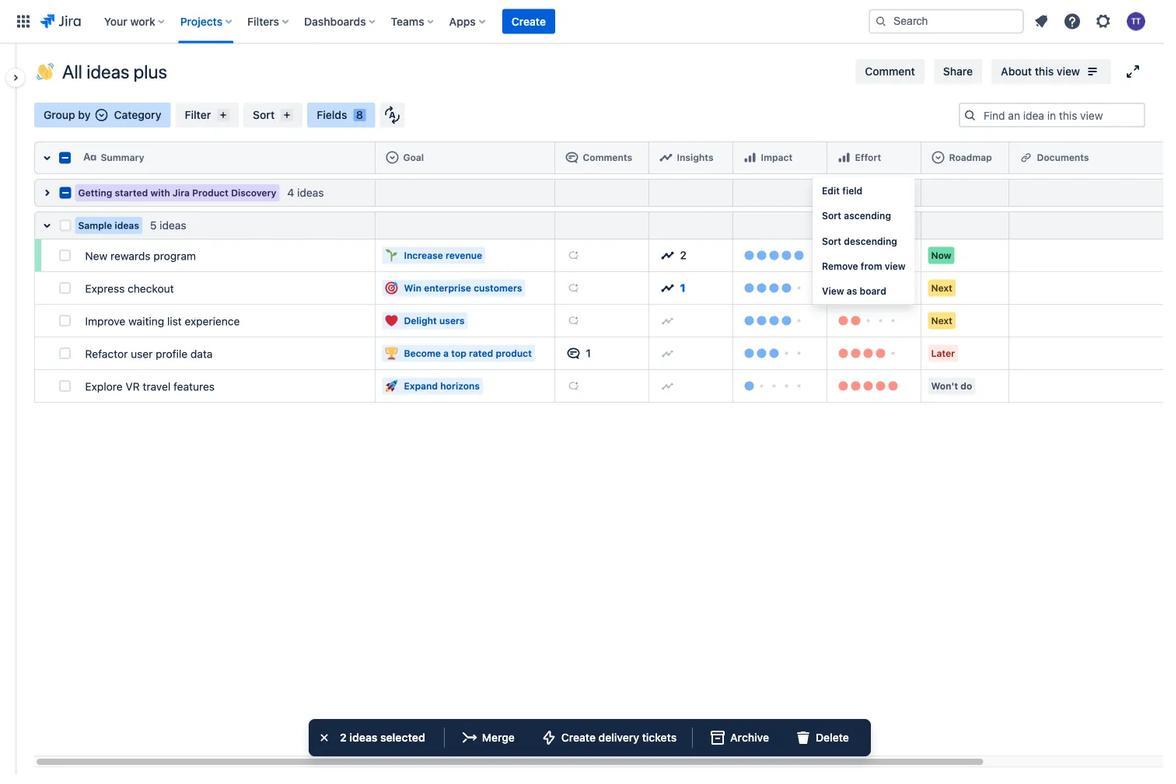 Task type: vqa. For each thing, say whether or not it's contained in the screenshot.
'GROUP BY: PRIORITY'
no



Task type: describe. For each thing, give the bounding box(es) containing it.
delight users
[[404, 315, 465, 326]]

new rewards program
[[85, 250, 196, 262]]

improve waiting list experience
[[85, 315, 240, 328]]

about this view
[[1001, 65, 1080, 78]]

all ideas plus
[[62, 61, 167, 82]]

0 horizontal spatial 1
[[586, 347, 591, 360]]

by
[[78, 108, 91, 121]]

summary
[[101, 152, 144, 163]]

create delivery tickets button
[[530, 726, 686, 750]]

group
[[44, 108, 75, 121]]

delivery
[[599, 731, 639, 744]]

Find an idea in this view field
[[979, 104, 1144, 126]]

dashboards
[[304, 15, 366, 28]]

won't
[[931, 381, 958, 392]]

refactor
[[85, 348, 128, 360]]

experience
[[185, 315, 240, 328]]

sort descending
[[822, 235, 897, 246]]

current project sidebar image
[[0, 62, 34, 93]]

win enterprise customers
[[404, 283, 522, 294]]

filter
[[185, 108, 211, 121]]

sort for sort descending
[[822, 235, 841, 246]]

from
[[861, 260, 882, 271]]

filter button
[[175, 103, 239, 128]]

5
[[150, 219, 157, 232]]

rewards
[[110, 250, 151, 262]]

merge
[[482, 731, 515, 744]]

work
[[130, 15, 155, 28]]

2 for 2 ideas selected
[[340, 731, 347, 744]]

close image
[[315, 729, 334, 747]]

your work
[[104, 15, 155, 28]]

5 ideas
[[150, 219, 186, 232]]

later
[[931, 348, 955, 359]]

revenue
[[446, 250, 482, 261]]

do
[[961, 381, 972, 392]]

expand horizons
[[404, 381, 480, 392]]

effort
[[855, 152, 881, 163]]

top
[[451, 348, 466, 359]]

plus
[[134, 61, 167, 82]]

archive image
[[709, 729, 727, 747]]

summary button
[[79, 145, 369, 170]]

create for create delivery tickets
[[561, 731, 596, 744]]

remove from view
[[822, 260, 906, 271]]

projects button
[[176, 9, 238, 34]]

remove
[[822, 260, 858, 271]]

goal image
[[386, 151, 399, 164]]

a
[[443, 348, 449, 359]]

apps button
[[445, 9, 491, 34]]

waiting
[[128, 315, 164, 328]]

now
[[931, 250, 951, 261]]

1 horizontal spatial 1
[[680, 282, 686, 294]]

sort for sort
[[253, 108, 275, 121]]

won't do
[[931, 381, 972, 392]]

comments
[[583, 152, 632, 163]]

single select dropdown image
[[95, 109, 108, 121]]

horizons
[[440, 381, 480, 392]]

1 horizontal spatial 1 button
[[655, 276, 727, 301]]

:trophy: image
[[385, 347, 398, 360]]

:wave: image
[[37, 63, 54, 80]]

sort ascending
[[822, 210, 891, 221]]

banner containing your work
[[0, 0, 1164, 44]]

projects
[[180, 15, 223, 28]]

fields
[[317, 108, 347, 121]]

enterprise
[[424, 283, 471, 294]]

archive button
[[699, 726, 778, 750]]

effort image
[[838, 151, 850, 164]]

explore
[[85, 380, 123, 393]]

insights
[[677, 152, 714, 163]]

:wave: image
[[37, 63, 54, 80]]

share button
[[934, 59, 982, 84]]

improve
[[85, 315, 125, 328]]

teams
[[391, 15, 424, 28]]

documents
[[1037, 152, 1089, 163]]

view
[[822, 285, 844, 296]]

your work button
[[99, 9, 171, 34]]

search image
[[875, 15, 887, 28]]

category
[[114, 108, 161, 121]]

rated
[[469, 348, 493, 359]]

features
[[173, 380, 215, 393]]

delete button
[[785, 726, 858, 750]]

view for about this view
[[1057, 65, 1080, 78]]

primary element
[[9, 0, 869, 43]]

create delivery tickets image
[[540, 729, 558, 747]]

delete image
[[794, 729, 813, 747]]

all
[[62, 61, 82, 82]]

:seedling: image
[[385, 249, 398, 262]]

product
[[496, 348, 532, 359]]

users
[[439, 315, 465, 326]]

merge image
[[460, 729, 479, 747]]

archive
[[730, 731, 769, 744]]

customers
[[474, 283, 522, 294]]

your profile and settings image
[[1127, 12, 1145, 31]]

refactor user profile data
[[85, 348, 213, 360]]

expand
[[404, 381, 438, 392]]

insights button
[[655, 145, 727, 170]]

delete
[[816, 731, 849, 744]]

delight
[[404, 315, 437, 326]]



Task type: locate. For each thing, give the bounding box(es) containing it.
increase
[[404, 250, 443, 261]]

view right this
[[1057, 65, 1080, 78]]

expand image
[[1124, 62, 1142, 81]]

add image
[[567, 315, 580, 327], [661, 315, 674, 327], [567, 380, 580, 392], [661, 380, 674, 392]]

view right from
[[885, 260, 906, 271]]

field
[[842, 185, 863, 196]]

1 vertical spatial next
[[931, 315, 953, 326]]

1 down 2 button
[[680, 282, 686, 294]]

banner
[[0, 0, 1164, 44]]

insights image for 1
[[661, 282, 674, 294]]

2 button
[[655, 243, 727, 268]]

0 vertical spatial sort
[[253, 108, 275, 121]]

as
[[847, 285, 857, 296]]

1 right comments image
[[586, 347, 591, 360]]

impact image
[[744, 151, 756, 164]]

1 insights image from the top
[[661, 249, 674, 262]]

0 vertical spatial 1 button
[[655, 276, 727, 301]]

1 vertical spatial view
[[885, 260, 906, 271]]

notifications image
[[1032, 12, 1051, 31]]

help image
[[1063, 12, 1082, 31]]

2
[[680, 249, 687, 262], [340, 731, 347, 744]]

view for remove from view
[[885, 260, 906, 271]]

create inside button
[[512, 15, 546, 28]]

:seedling: image
[[385, 249, 398, 262]]

create inside button
[[561, 731, 596, 744]]

insights image inside 2 button
[[661, 249, 674, 262]]

1 vertical spatial 2
[[340, 731, 347, 744]]

insights image
[[661, 249, 674, 262], [661, 282, 674, 294]]

:dart: image
[[385, 282, 398, 294], [385, 282, 398, 294]]

travel
[[143, 380, 171, 393]]

explore vr travel features
[[85, 380, 215, 393]]

roadmap
[[949, 152, 992, 163]]

increase revenue
[[404, 250, 482, 261]]

goal
[[403, 152, 424, 163]]

sample
[[78, 220, 112, 231]]

:heart: image
[[385, 315, 398, 327], [385, 315, 398, 327]]

board
[[860, 285, 886, 296]]

about
[[1001, 65, 1032, 78]]

sort down edit
[[822, 210, 841, 221]]

0 horizontal spatial create
[[512, 15, 546, 28]]

1 horizontal spatial create
[[561, 731, 596, 744]]

share
[[943, 65, 973, 78]]

add image
[[567, 249, 580, 262], [567, 249, 580, 262], [567, 282, 580, 294], [567, 282, 580, 294], [567, 315, 580, 327], [661, 347, 674, 360], [567, 380, 580, 392]]

apps
[[449, 15, 476, 28]]

sort
[[253, 108, 275, 121], [822, 210, 841, 221], [822, 235, 841, 246]]

summary image
[[84, 151, 96, 164]]

filters
[[247, 15, 279, 28]]

0 vertical spatial view
[[1057, 65, 1080, 78]]

jira image
[[40, 12, 81, 31], [40, 12, 81, 31]]

collapse all image
[[38, 149, 56, 167]]

edit field
[[822, 185, 863, 196]]

win
[[404, 283, 422, 294]]

next up later
[[931, 315, 953, 326]]

2 next from the top
[[931, 315, 953, 326]]

1 horizontal spatial 2
[[680, 249, 687, 262]]

2 ideas selected
[[340, 731, 425, 744]]

8
[[356, 108, 363, 121]]

sort inside button
[[253, 108, 275, 121]]

ideas
[[86, 61, 129, 82], [297, 186, 324, 199], [297, 186, 324, 199], [160, 219, 186, 232], [115, 220, 139, 231], [349, 731, 378, 744]]

next down now
[[931, 283, 953, 294]]

create right create delivery tickets icon
[[561, 731, 596, 744]]

data
[[190, 348, 213, 360]]

impact button
[[739, 145, 821, 170]]

comments image
[[566, 151, 578, 164]]

1 vertical spatial 1
[[586, 347, 591, 360]]

settings image
[[1094, 12, 1113, 31]]

sort button
[[244, 103, 303, 128]]

hyperlink image
[[1020, 151, 1032, 164]]

next for improve waiting list experience
[[931, 315, 953, 326]]

insights image
[[660, 151, 672, 164]]

insights image for 2
[[661, 249, 674, 262]]

appswitcher icon image
[[14, 12, 33, 31]]

0 vertical spatial create
[[512, 15, 546, 28]]

1 vertical spatial insights image
[[661, 282, 674, 294]]

1 next from the top
[[931, 283, 953, 294]]

create
[[512, 15, 546, 28], [561, 731, 596, 744]]

become a top rated product
[[404, 348, 532, 359]]

0 vertical spatial next
[[931, 283, 953, 294]]

1 vertical spatial sort
[[822, 210, 841, 221]]

view as board
[[822, 285, 886, 296]]

2 vertical spatial sort
[[822, 235, 841, 246]]

effort button
[[833, 145, 915, 170]]

roadmap button
[[927, 145, 1003, 170]]

started
[[115, 187, 148, 198], [115, 187, 148, 198]]

:rocket: image
[[385, 380, 398, 392], [385, 380, 398, 392]]

getting started with jira product discovery
[[78, 187, 276, 198], [78, 187, 276, 198]]

1 vertical spatial 1 button
[[561, 341, 643, 366]]

2 inside button
[[680, 249, 687, 262]]

create for create
[[512, 15, 546, 28]]

0 horizontal spatial view
[[885, 260, 906, 271]]

4
[[287, 186, 294, 199], [287, 186, 294, 199]]

group by
[[44, 108, 91, 121]]

profile
[[156, 348, 188, 360]]

goal button
[[381, 145, 549, 170]]

comment button
[[856, 59, 925, 84]]

edit
[[822, 185, 840, 196]]

user
[[131, 348, 153, 360]]

vr
[[126, 380, 140, 393]]

list
[[167, 315, 182, 328]]

1 button
[[655, 276, 727, 301], [561, 341, 643, 366]]

sort up remove
[[822, 235, 841, 246]]

Search field
[[869, 9, 1024, 34]]

checkout
[[128, 282, 174, 295]]

0 vertical spatial 2
[[680, 249, 687, 262]]

sample ideas
[[78, 220, 139, 231]]

cell
[[376, 179, 555, 207], [376, 179, 555, 207], [555, 179, 649, 207], [555, 179, 649, 207], [827, 179, 922, 207], [1009, 272, 1164, 305], [1009, 305, 1164, 338], [1009, 338, 1164, 370], [1009, 370, 1164, 403]]

comment
[[865, 65, 915, 78]]

view inside dropdown button
[[1057, 65, 1080, 78]]

2 insights image from the top
[[661, 282, 674, 294]]

program
[[153, 250, 196, 262]]

sort right filter button
[[253, 108, 275, 121]]

1 horizontal spatial view
[[1057, 65, 1080, 78]]

descending
[[844, 235, 897, 246]]

merge button
[[451, 726, 524, 750]]

comments image
[[567, 347, 580, 360]]

1 vertical spatial create
[[561, 731, 596, 744]]

show description image
[[1083, 62, 1102, 81]]

comments button
[[561, 145, 643, 170]]

0 vertical spatial insights image
[[661, 249, 674, 262]]

roadmap image
[[932, 151, 944, 164]]

:trophy: image
[[385, 347, 398, 360]]

view
[[1057, 65, 1080, 78], [885, 260, 906, 271]]

create delivery tickets
[[561, 731, 677, 744]]

this
[[1035, 65, 1054, 78]]

selected
[[380, 731, 425, 744]]

tickets
[[642, 731, 677, 744]]

2 for 2
[[680, 249, 687, 262]]

getting
[[78, 187, 112, 198], [78, 187, 112, 198]]

0 vertical spatial 1
[[680, 282, 686, 294]]

filters button
[[243, 9, 295, 34]]

express checkout
[[85, 282, 174, 295]]

new
[[85, 250, 108, 262]]

become
[[404, 348, 441, 359]]

express
[[85, 282, 125, 295]]

next for express checkout
[[931, 283, 953, 294]]

create right apps dropdown button
[[512, 15, 546, 28]]

next
[[931, 283, 953, 294], [931, 315, 953, 326]]

ascending
[[844, 210, 891, 221]]

0 horizontal spatial 2
[[340, 731, 347, 744]]

sort for sort ascending
[[822, 210, 841, 221]]

autosave is enabled image
[[384, 106, 400, 124]]

0 horizontal spatial 1 button
[[561, 341, 643, 366]]



